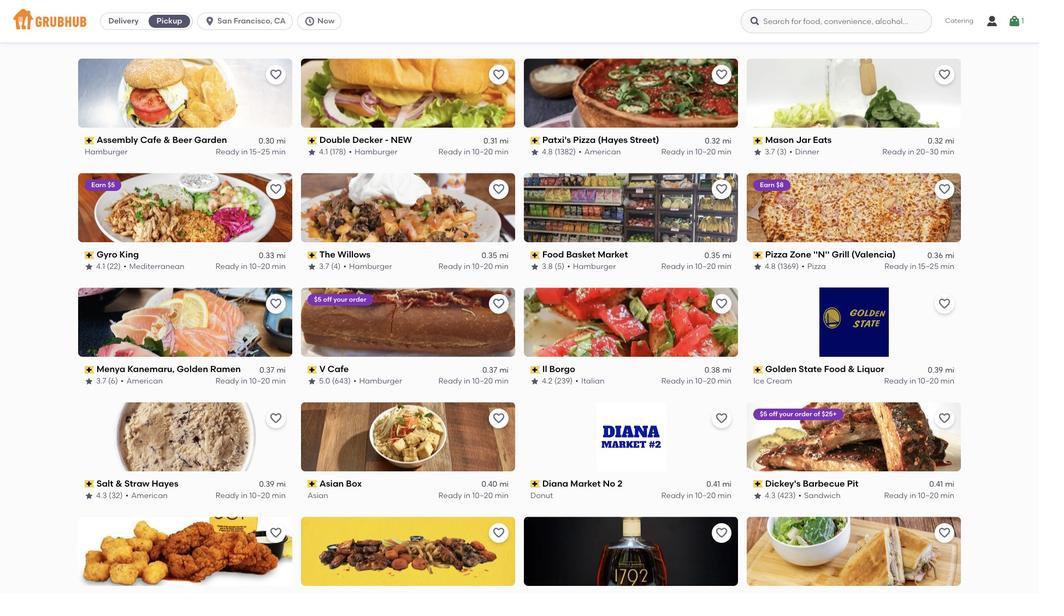 Task type: vqa. For each thing, say whether or not it's contained in the screenshot.
the Chao Pescao logo
yes



Task type: locate. For each thing, give the bounding box(es) containing it.
subscription pass image left menya
[[85, 366, 94, 374]]

patxi's
[[542, 135, 571, 146]]

save this restaurant image
[[715, 69, 728, 82], [269, 183, 283, 196], [938, 183, 951, 196], [269, 298, 283, 311], [715, 298, 728, 311], [938, 298, 951, 311], [269, 413, 283, 426], [715, 413, 728, 426], [715, 527, 728, 540], [938, 527, 951, 540]]

& left 'liquor'
[[848, 365, 855, 375]]

0.39 mi for salt & straw hayes
[[259, 481, 286, 490]]

0 vertical spatial your
[[333, 296, 348, 304]]

0 vertical spatial 4.8
[[765, 33, 776, 42]]

your left of
[[779, 411, 793, 419]]

ready for double decker - new
[[438, 148, 462, 157]]

1 vertical spatial your
[[779, 411, 793, 419]]

3.8 (5)
[[542, 262, 565, 272]]

1 0.37 from the left
[[260, 366, 274, 375]]

0.27
[[260, 22, 274, 31]]

1 svg image from the left
[[204, 16, 215, 27]]

the willows
[[319, 250, 371, 260]]

order down willows
[[349, 296, 366, 304]]

min for il borgo
[[718, 377, 732, 386]]

2 vertical spatial $5
[[760, 411, 767, 419]]

• right (32)
[[126, 492, 129, 501]]

• down the willows
[[343, 262, 346, 272]]

• right (239)
[[576, 377, 579, 386]]

earn
[[91, 182, 106, 189], [760, 182, 775, 189]]

1 golden from the left
[[177, 365, 208, 375]]

save this restaurant button for diana market no 2 logo
[[712, 409, 732, 429]]

1 horizontal spatial • sandwich
[[799, 492, 841, 501]]

in for pizza zone ''n'' grill (valencia)
[[910, 262, 917, 272]]

mediterranean
[[129, 262, 184, 272]]

• for double decker - new
[[349, 148, 352, 157]]

ready
[[216, 33, 239, 42], [438, 33, 462, 42], [662, 33, 685, 42], [216, 148, 239, 157], [438, 148, 462, 157], [661, 148, 685, 157], [883, 148, 906, 157], [216, 262, 239, 272], [438, 262, 462, 272], [661, 262, 685, 272], [885, 262, 908, 272], [216, 377, 239, 386], [438, 377, 462, 386], [661, 377, 685, 386], [884, 377, 908, 386], [216, 492, 239, 501], [438, 492, 462, 501], [661, 492, 685, 501], [884, 492, 908, 501]]

asian for asian box
[[319, 479, 344, 490]]

1 0.41 mi from the left
[[707, 481, 732, 490]]

0 vertical spatial market
[[598, 250, 628, 260]]

star icon image left the 4.1 (22)
[[85, 263, 93, 272]]

(4) right 3.6
[[109, 33, 118, 42]]

svg image inside now button
[[304, 16, 315, 27]]

0 horizontal spatial sandwich
[[352, 33, 389, 42]]

2 vertical spatial 15–25
[[918, 262, 939, 272]]

3.7 down the the
[[319, 262, 329, 272]]

0 horizontal spatial 0.32 mi
[[705, 136, 732, 146]]

0.41
[[707, 481, 720, 490], [930, 481, 943, 490]]

order for barbecue
[[795, 411, 812, 419]]

2 0.32 from the left
[[928, 136, 943, 146]]

• american down patxi's pizza (hayes street)
[[579, 148, 621, 157]]

food
[[542, 250, 564, 260], [824, 365, 846, 375]]

(423)
[[778, 492, 796, 501]]

• right (178)
[[349, 148, 352, 157]]

0 vertical spatial order
[[349, 296, 366, 304]]

ready in 10–20 min for golden state food & liquor
[[884, 377, 955, 386]]

1 horizontal spatial 4.3
[[765, 492, 776, 501]]

1 0.37 mi from the left
[[260, 366, 286, 375]]

ready in 10–20 min for namu stonepot
[[216, 33, 286, 42]]

star icon image left 5.0
[[308, 378, 316, 386]]

(32)
[[109, 492, 123, 501]]

0.35 mi for food basket market
[[705, 251, 732, 260]]

subscription pass image left mason on the right of the page
[[754, 137, 763, 145]]

1 vertical spatial ready in 15–25 min
[[216, 148, 286, 157]]

0 horizontal spatial 4.3
[[96, 492, 107, 501]]

1 horizontal spatial ready in 15–25 min
[[662, 33, 732, 42]]

0 horizontal spatial order
[[349, 296, 366, 304]]

no
[[603, 479, 615, 490]]

dickey's barbecue pit logo image
[[747, 403, 961, 472]]

1 horizontal spatial 0.41 mi
[[930, 481, 955, 490]]

off down 3.7 (4)
[[323, 296, 332, 304]]

golden up cream
[[765, 365, 797, 375]]

assembly
[[97, 135, 138, 146]]

star icon image left 4.8 (1369)
[[754, 263, 762, 272]]

(3)
[[777, 148, 787, 157]]

subscription pass image left zone
[[754, 252, 763, 259]]

1 horizontal spatial svg image
[[304, 16, 315, 27]]

subscription pass image left now
[[308, 22, 317, 30]]

• for gyro king
[[124, 262, 127, 272]]

1 0.32 mi from the left
[[705, 136, 732, 146]]

save this restaurant image
[[269, 69, 283, 82], [492, 69, 505, 82], [938, 69, 951, 82], [492, 183, 505, 196], [715, 183, 728, 196], [492, 298, 505, 311], [492, 413, 505, 426], [938, 413, 951, 426], [269, 527, 283, 540], [492, 527, 505, 540]]

4.8 for pizza zone ''n'' grill (valencia)
[[765, 262, 776, 272]]

• right (22)
[[124, 262, 127, 272]]

ca
[[274, 16, 286, 26]]

20–30
[[916, 148, 939, 157]]

• hamburger for decker
[[349, 148, 398, 157]]

$5 down 3.7 (4)
[[314, 296, 322, 304]]

asian left box
[[319, 479, 344, 490]]

4.8 (1369)
[[765, 262, 799, 272]]

& left 'beer'
[[164, 135, 170, 146]]

ready for menya kanemaru, golden ramen
[[216, 377, 239, 386]]

0 horizontal spatial 15–25
[[250, 148, 270, 157]]

2 0.32 mi from the left
[[928, 136, 955, 146]]

• right (95)
[[795, 33, 798, 42]]

subscription pass image left asian box at left
[[308, 481, 317, 489]]

borgo
[[549, 365, 575, 375]]

patxi's pizza (hayes street)
[[542, 135, 659, 146]]

10–20 for patxi's pizza (hayes street)
[[695, 148, 716, 157]]

state
[[799, 365, 822, 375]]

4.8 down om
[[765, 33, 776, 42]]

mi for menya kanemaru, golden ramen
[[277, 366, 286, 375]]

$5 down ice
[[760, 411, 767, 419]]

(1369)
[[778, 262, 799, 272]]

1 vertical spatial • sandwich
[[799, 492, 841, 501]]

& up (32)
[[116, 479, 122, 490]]

1 4.3 from the left
[[96, 492, 107, 501]]

0 horizontal spatial 0.32
[[705, 136, 720, 146]]

0 vertical spatial 15–25
[[696, 33, 716, 42]]

star icon image for salt & straw hayes
[[85, 492, 93, 501]]

star icon image left the 4.3 (423)
[[754, 492, 762, 501]]

• american down kanemaru,
[[121, 377, 163, 386]]

1 vertical spatial asian
[[319, 479, 344, 490]]

star icon image left 4.3 (32)
[[85, 492, 93, 501]]

sabor
[[783, 21, 809, 31]]

market right basket
[[598, 250, 628, 260]]

subscription pass image for asian box
[[308, 481, 317, 489]]

svg image left san
[[204, 16, 215, 27]]

• american for kanemaru,
[[121, 377, 163, 386]]

asian down sabor
[[800, 33, 821, 42]]

0.35 mi
[[482, 251, 509, 260], [705, 251, 732, 260]]

• right '(6)'
[[121, 377, 124, 386]]

0 horizontal spatial cafe
[[140, 135, 161, 146]]

star icon image down now button
[[308, 33, 316, 42]]

0.39 for golden state food & liquor
[[928, 366, 943, 375]]

• right (14)
[[346, 33, 349, 42]]

0 horizontal spatial 0.41
[[707, 481, 720, 490]]

0.41 mi for diana market no 2
[[707, 481, 732, 490]]

subscription pass image left the the
[[308, 252, 317, 259]]

0.37 mi
[[260, 366, 286, 375], [482, 366, 509, 375]]

hamburger down decker
[[355, 148, 398, 157]]

american down patxi's pizza (hayes street)
[[585, 148, 621, 157]]

cafe left 'beer'
[[140, 135, 161, 146]]

subscription pass image left v at the bottom left of the page
[[308, 366, 317, 374]]

1 horizontal spatial your
[[779, 411, 793, 419]]

american for pizza
[[585, 148, 621, 157]]

1 horizontal spatial cafe
[[328, 365, 349, 375]]

1 horizontal spatial 0.32
[[928, 136, 943, 146]]

1 horizontal spatial 0.39
[[928, 366, 943, 375]]

save this restaurant image for the il borgo logo on the right
[[715, 298, 728, 311]]

10–20 for asian box
[[472, 492, 493, 501]]

kanemaru,
[[127, 365, 175, 375]]

• right (5)
[[567, 262, 570, 272]]

(4) for the
[[331, 262, 341, 272]]

ready in 10–20 min for dickey's barbecue pit
[[884, 492, 955, 501]]

1 horizontal spatial (4)
[[331, 262, 341, 272]]

subscription pass image up ice
[[754, 366, 763, 374]]

$5 off your order of $25+
[[760, 411, 837, 419]]

2 0.37 mi from the left
[[482, 366, 509, 375]]

in
[[241, 33, 248, 42], [464, 33, 470, 42], [687, 33, 694, 42], [241, 148, 248, 157], [464, 148, 470, 157], [687, 148, 693, 157], [908, 148, 915, 157], [241, 262, 248, 272], [464, 262, 470, 272], [687, 262, 693, 272], [910, 262, 917, 272], [241, 377, 248, 386], [464, 377, 470, 386], [687, 377, 693, 386], [910, 377, 916, 386], [241, 492, 248, 501], [464, 492, 470, 501], [687, 492, 693, 501], [910, 492, 916, 501]]

ready in 10–20 min for patxi's pizza (hayes street)
[[661, 148, 732, 157]]

save this restaurant button for the willows logo
[[489, 180, 509, 200]]

0 horizontal spatial your
[[333, 296, 348, 304]]

in for il borgo
[[687, 377, 693, 386]]

food right state
[[824, 365, 846, 375]]

2 0.35 from the left
[[705, 251, 720, 260]]

0 horizontal spatial off
[[323, 296, 332, 304]]

0 horizontal spatial pizza
[[573, 135, 596, 146]]

0 horizontal spatial svg image
[[986, 15, 999, 28]]

san francisco, ca button
[[197, 13, 297, 30]]

hamburger down willows
[[349, 262, 392, 272]]

1 0.35 mi from the left
[[482, 251, 509, 260]]

2 svg image from the left
[[304, 16, 315, 27]]

0.37 mi left il
[[482, 366, 509, 375]]

pizza up 4.8 (1369)
[[765, 250, 788, 260]]

0.33
[[259, 251, 274, 260]]

star icon image left 3.8
[[531, 263, 539, 272]]

dickey's
[[765, 479, 801, 490]]

• for salt & straw hayes
[[126, 492, 129, 501]]

0 horizontal spatial 0.37 mi
[[260, 366, 286, 375]]

2 horizontal spatial 15–25
[[918, 262, 939, 272]]

star icon image left 3.7 (3)
[[754, 148, 762, 157]]

subscription pass image left assembly
[[85, 137, 94, 145]]

0.37 mi for menya kanemaru, golden ramen
[[260, 366, 286, 375]]

order left of
[[795, 411, 812, 419]]

1 horizontal spatial 0.37
[[482, 366, 497, 375]]

subscription pass image for food basket market
[[531, 252, 540, 259]]

2 vertical spatial 4.8
[[765, 262, 776, 272]]

1 vertical spatial 4.8
[[542, 148, 553, 157]]

hamburger for v cafe
[[359, 377, 402, 386]]

2 vertical spatial asian
[[308, 492, 328, 501]]

3.6
[[96, 33, 107, 42]]

1 0.35 from the left
[[482, 251, 497, 260]]

0.33 mi
[[259, 251, 286, 260]]

min for the willows
[[495, 262, 509, 272]]

svg image left now
[[304, 16, 315, 27]]

1 0.41 from the left
[[707, 481, 720, 490]]

svg image
[[986, 15, 999, 28], [1008, 15, 1022, 28]]

• right (1382)
[[579, 148, 582, 157]]

in for namu stonepot
[[241, 33, 248, 42]]

1 vertical spatial (4)
[[331, 262, 341, 272]]

4.8 left (1369)
[[765, 262, 776, 272]]

star icon image
[[85, 33, 93, 42], [308, 33, 316, 42], [754, 33, 762, 42], [308, 148, 316, 157], [531, 148, 539, 157], [754, 148, 762, 157], [85, 263, 93, 272], [308, 263, 316, 272], [531, 263, 539, 272], [754, 263, 762, 272], [85, 378, 93, 386], [308, 378, 316, 386], [531, 378, 539, 386], [85, 492, 93, 501], [754, 492, 762, 501]]

ocean
[[319, 21, 349, 31]]

1 vertical spatial 0.39
[[259, 481, 274, 490]]

0 vertical spatial $5
[[108, 182, 115, 189]]

(4) down the the
[[331, 262, 341, 272]]

subscription pass image left "double"
[[308, 137, 317, 145]]

save this restaurant button for mason jar eats logo
[[935, 65, 955, 85]]

cafe up (643)
[[328, 365, 349, 375]]

0.37 for v cafe
[[482, 366, 497, 375]]

save this restaurant button for food basket market logo
[[712, 180, 732, 200]]

2 0.37 from the left
[[482, 366, 497, 375]]

1 horizontal spatial food
[[824, 365, 846, 375]]

save this restaurant image for food basket market logo
[[715, 183, 728, 196]]

new
[[391, 135, 412, 146]]

0.30 mi
[[259, 136, 286, 146]]

star icon image left 3.6
[[85, 33, 93, 42]]

asian down asian box at left
[[308, 492, 328, 501]]

diana market no 2
[[542, 479, 623, 490]]

0 vertical spatial ready in 15–25 min
[[662, 33, 732, 42]]

0 horizontal spatial 4.1
[[96, 262, 105, 272]]

subscription pass image
[[85, 22, 94, 30], [308, 22, 317, 30], [85, 137, 94, 145], [531, 137, 540, 145], [308, 252, 317, 259], [531, 252, 540, 259], [754, 252, 763, 259], [308, 366, 317, 374], [531, 366, 540, 374]]

1 horizontal spatial 0.39 mi
[[928, 366, 955, 375]]

1 horizontal spatial 0.35 mi
[[705, 251, 732, 260]]

in for asian box
[[464, 492, 470, 501]]

svg image left om
[[750, 16, 761, 27]]

• dinner
[[790, 148, 820, 157]]

your down 3.7 (4)
[[333, 296, 348, 304]]

2 earn from the left
[[760, 182, 775, 189]]

min for gyro king
[[272, 262, 286, 272]]

hamburger for food basket market
[[573, 262, 616, 272]]

10–20 for diana market no 2
[[695, 492, 716, 501]]

1 horizontal spatial &
[[164, 135, 170, 146]]

2 0.41 mi from the left
[[930, 481, 955, 490]]

2 svg image from the left
[[1008, 15, 1022, 28]]

1 vertical spatial $5
[[314, 296, 322, 304]]

subscription pass image left basket
[[531, 252, 540, 259]]

mi for golden state food & liquor
[[945, 366, 955, 375]]

star icon image left the "4.1 (178)" on the left of page
[[308, 148, 316, 157]]

3.7 left (14)
[[319, 33, 329, 42]]

double
[[319, 135, 350, 146]]

4.3 left (423)
[[765, 492, 776, 501]]

4.8 down patxi's
[[542, 148, 553, 157]]

save this restaurant image for the patxi's pizza (hayes street) logo
[[715, 69, 728, 82]]

1 horizontal spatial pizza
[[765, 250, 788, 260]]

american down stonepot
[[127, 33, 163, 42]]

ready in 10–20 min for diana market no 2
[[661, 492, 732, 501]]

mason jar eats
[[765, 135, 832, 146]]

2 horizontal spatial svg image
[[750, 16, 761, 27]]

0.37 mi for v cafe
[[482, 366, 509, 375]]

sandwich for 3.7 (14)
[[352, 33, 389, 42]]

$8
[[776, 182, 784, 189]]

4.8
[[765, 33, 776, 42], [542, 148, 553, 157], [765, 262, 776, 272]]

• right (643)
[[354, 377, 357, 386]]

subscription pass image up donut
[[531, 481, 540, 489]]

• hamburger down decker
[[349, 148, 398, 157]]

0 horizontal spatial 0.35
[[482, 251, 497, 260]]

0 horizontal spatial 0.39
[[259, 481, 274, 490]]

0 vertical spatial 4.1
[[319, 148, 328, 157]]

pizza
[[573, 135, 596, 146], [765, 250, 788, 260], [808, 262, 826, 272]]

1 horizontal spatial 0.32 mi
[[928, 136, 955, 146]]

2 horizontal spatial ready in 15–25 min
[[885, 262, 955, 272]]

4.8 for patxi's pizza (hayes street)
[[542, 148, 553, 157]]

1 earn from the left
[[91, 182, 106, 189]]

0 horizontal spatial 0.35 mi
[[482, 251, 509, 260]]

0 vertical spatial (4)
[[109, 33, 118, 42]]

wing boss logo image
[[301, 517, 515, 587]]

0 vertical spatial off
[[323, 296, 332, 304]]

0.32
[[705, 136, 720, 146], [928, 136, 943, 146]]

1 horizontal spatial 4.1
[[319, 148, 328, 157]]

subscription pass image left patxi's
[[531, 137, 540, 145]]

ready for dickey's barbecue pit
[[884, 492, 908, 501]]

• sandwich down barbecue
[[799, 492, 841, 501]]

subscription pass image left om
[[754, 22, 763, 30]]

ready for the willows
[[438, 262, 462, 272]]

2 0.35 mi from the left
[[705, 251, 732, 260]]

subscription pass image left namu
[[85, 22, 94, 30]]

menya
[[97, 365, 125, 375]]

0 horizontal spatial 0.41 mi
[[707, 481, 732, 490]]

1 horizontal spatial order
[[795, 411, 812, 419]]

2 4.3 from the left
[[765, 492, 776, 501]]

(95)
[[778, 33, 792, 42]]

0.28
[[928, 22, 943, 31]]

subscription pass image inside 'ocean blue' 'link'
[[308, 22, 317, 30]]

4.3 (423)
[[765, 492, 796, 501]]

1 horizontal spatial 0.37 mi
[[482, 366, 509, 375]]

pizza up (1382)
[[573, 135, 596, 146]]

• mediterranean
[[124, 262, 184, 272]]

3.8
[[542, 262, 553, 272]]

min
[[272, 33, 286, 42], [495, 33, 509, 42], [718, 33, 732, 42], [272, 148, 286, 157], [495, 148, 509, 157], [718, 148, 732, 157], [941, 148, 955, 157], [272, 262, 286, 272], [495, 262, 509, 272], [718, 262, 732, 272], [941, 262, 955, 272], [272, 377, 286, 386], [495, 377, 509, 386], [718, 377, 732, 386], [941, 377, 955, 386], [272, 492, 286, 501], [495, 492, 509, 501], [718, 492, 732, 501], [941, 492, 955, 501]]

closed
[[929, 33, 955, 42]]

min for patxi's pizza (hayes street)
[[718, 148, 732, 157]]

2 0.41 from the left
[[930, 481, 943, 490]]

subscription pass image left "dickey's"
[[754, 481, 763, 489]]

star icon image left the 4.2
[[531, 378, 539, 386]]

• sandwich down blue
[[346, 33, 389, 42]]

svg image
[[204, 16, 215, 27], [304, 16, 315, 27], [750, 16, 761, 27]]

1 vertical spatial 0.39 mi
[[259, 481, 286, 490]]

hamburger right (643)
[[359, 377, 402, 386]]

0.37
[[260, 366, 274, 375], [482, 366, 497, 375]]

0 horizontal spatial food
[[542, 250, 564, 260]]

subscription pass image left the salt
[[85, 481, 94, 489]]

1 horizontal spatial 0.41
[[930, 481, 943, 490]]

1 horizontal spatial $5
[[314, 296, 322, 304]]

0 horizontal spatial 0.39 mi
[[259, 481, 286, 490]]

sandwich
[[352, 33, 389, 42], [531, 33, 567, 42], [804, 492, 841, 501]]

• hamburger down food basket market
[[567, 262, 616, 272]]

• italian
[[576, 377, 605, 386]]

1 horizontal spatial off
[[769, 411, 778, 419]]

subscription pass image left il
[[531, 366, 540, 374]]

save this restaurant button for wing boss logo
[[489, 524, 509, 544]]

fred's liquor & delicatessen logo image
[[524, 517, 738, 587]]

0 horizontal spatial earn
[[91, 182, 106, 189]]

1 vertical spatial off
[[769, 411, 778, 419]]

subscription pass image for il borgo
[[531, 366, 540, 374]]

asian box logo image
[[301, 403, 515, 472]]

$5 for dickey's barbecue pit
[[760, 411, 767, 419]]

4.1 (22)
[[96, 262, 121, 272]]

3.7 for menya kanemaru, golden ramen
[[96, 377, 106, 386]]

save this restaurant button for trailer birds logo
[[266, 524, 286, 544]]

off down ice cream
[[769, 411, 778, 419]]

0 vertical spatial • sandwich
[[346, 33, 389, 42]]

1 vertical spatial cafe
[[328, 365, 349, 375]]

market left no
[[571, 479, 601, 490]]

• hamburger for cafe
[[354, 377, 402, 386]]

subscription pass image
[[754, 22, 763, 30], [308, 137, 317, 145], [754, 137, 763, 145], [85, 252, 94, 259], [85, 366, 94, 374], [754, 366, 763, 374], [85, 481, 94, 489], [308, 481, 317, 489], [531, 481, 540, 489], [754, 481, 763, 489]]

ready in 10–20 min for il borgo
[[661, 377, 732, 386]]

subscription pass image for namu stonepot
[[85, 22, 94, 30]]

• asian fusion
[[795, 33, 847, 42]]

mi
[[277, 22, 286, 31], [945, 22, 955, 31], [277, 136, 286, 146], [500, 136, 509, 146], [722, 136, 732, 146], [945, 136, 955, 146], [277, 251, 286, 260], [500, 251, 509, 260], [722, 251, 732, 260], [945, 251, 955, 260], [277, 366, 286, 375], [500, 366, 509, 375], [722, 366, 732, 375], [945, 366, 955, 375], [277, 481, 286, 490], [500, 481, 509, 490], [722, 481, 732, 490], [945, 481, 955, 490]]

0 vertical spatial pizza
[[573, 135, 596, 146]]

0 horizontal spatial (4)
[[109, 33, 118, 42]]

mi for om sabor
[[945, 22, 955, 31]]

• right (3)
[[790, 148, 793, 157]]

now
[[318, 16, 335, 26]]

4.1 left (22)
[[96, 262, 105, 272]]

main navigation navigation
[[0, 0, 1039, 43]]

• hamburger right (643)
[[354, 377, 402, 386]]

market
[[598, 250, 628, 260], [571, 479, 601, 490]]

2 horizontal spatial $5
[[760, 411, 767, 419]]

(178)
[[330, 148, 346, 157]]

1 horizontal spatial 0.35
[[705, 251, 720, 260]]

save this restaurant button
[[266, 65, 286, 85], [489, 65, 509, 85], [712, 65, 732, 85], [935, 65, 955, 85], [266, 180, 286, 200], [489, 180, 509, 200], [712, 180, 732, 200], [935, 180, 955, 200], [266, 295, 286, 314], [489, 295, 509, 314], [712, 295, 732, 314], [935, 295, 955, 314], [266, 409, 286, 429], [489, 409, 509, 429], [712, 409, 732, 429], [935, 409, 955, 429], [266, 524, 286, 544], [489, 524, 509, 544], [712, 524, 732, 544], [935, 524, 955, 544]]

save this restaurant image for wing boss logo
[[492, 527, 505, 540]]

1 0.32 from the left
[[705, 136, 720, 146]]

• hamburger down willows
[[343, 262, 392, 272]]

0 horizontal spatial • sandwich
[[346, 33, 389, 42]]

in for assembly cafe & beer garden
[[241, 148, 248, 157]]

1 horizontal spatial golden
[[765, 365, 797, 375]]

pizza down ''n''
[[808, 262, 826, 272]]

4.3 down the salt
[[96, 492, 107, 501]]

star icon image for mason jar eats
[[754, 148, 762, 157]]

mi for patxi's pizza (hayes street)
[[722, 136, 732, 146]]

min for mason jar eats
[[941, 148, 955, 157]]

1 vertical spatial order
[[795, 411, 812, 419]]

• sandwich
[[346, 33, 389, 42], [799, 492, 841, 501]]

0.39
[[928, 366, 943, 375], [259, 481, 274, 490]]

4.1 left (178)
[[319, 148, 328, 157]]

trailer birds logo image
[[78, 517, 292, 587]]

cream
[[767, 377, 792, 386]]

2 horizontal spatial sandwich
[[804, 492, 841, 501]]

0 vertical spatial 0.39 mi
[[928, 366, 955, 375]]

3 svg image from the left
[[750, 16, 761, 27]]

star icon image for v cafe
[[308, 378, 316, 386]]

0 horizontal spatial 0.37
[[260, 366, 274, 375]]

assembly cafe & beer garden logo image
[[78, 59, 292, 128]]

golden left ramen
[[177, 365, 208, 375]]

0.39 mi
[[928, 366, 955, 375], [259, 481, 286, 490]]

earn down assembly
[[91, 182, 106, 189]]

0 horizontal spatial svg image
[[204, 16, 215, 27]]

• american down "salt & straw hayes"
[[126, 492, 168, 501]]

0 horizontal spatial golden
[[177, 365, 208, 375]]

1 vertical spatial 4.1
[[96, 262, 105, 272]]

american for &
[[131, 492, 168, 501]]

2 vertical spatial pizza
[[808, 262, 826, 272]]

italian
[[581, 377, 605, 386]]

star icon image left 3.7 (4)
[[308, 263, 316, 272]]

1 vertical spatial 15–25
[[250, 148, 270, 157]]

• hamburger
[[349, 148, 398, 157], [343, 262, 392, 272], [567, 262, 616, 272], [354, 377, 402, 386]]

• american down stonepot
[[121, 33, 163, 42]]

3.7 left '(6)'
[[96, 377, 106, 386]]

cafe for v
[[328, 365, 349, 375]]

mason
[[765, 135, 794, 146]]

the willows logo image
[[301, 173, 515, 243]]

0 horizontal spatial &
[[116, 479, 122, 490]]

ready for patxi's pizza (hayes street)
[[661, 148, 685, 157]]

subscription pass image left gyro
[[85, 252, 94, 259]]

0.35
[[482, 251, 497, 260], [705, 251, 720, 260]]

hamburger for double decker - new
[[355, 148, 398, 157]]

10–20 for v cafe
[[472, 377, 493, 386]]

jar
[[796, 135, 811, 146]]

0 vertical spatial &
[[164, 135, 170, 146]]

1 horizontal spatial svg image
[[1008, 15, 1022, 28]]

min for pizza zone ''n'' grill (valencia)
[[941, 262, 955, 272]]

star icon image for il borgo
[[531, 378, 539, 386]]

(643)
[[332, 377, 351, 386]]

4.1
[[319, 148, 328, 157], [96, 262, 105, 272]]

star icon image left 3.7 (6)
[[85, 378, 93, 386]]

0 horizontal spatial $5
[[108, 182, 115, 189]]

(6)
[[108, 377, 118, 386]]

0 horizontal spatial ready in 15–25 min
[[216, 148, 286, 157]]

svg image inside san francisco, ca button
[[204, 16, 215, 27]]

0 vertical spatial cafe
[[140, 135, 161, 146]]

mi for the willows
[[500, 251, 509, 260]]

save this restaurant button for the il borgo logo on the right
[[712, 295, 732, 314]]

• for menya kanemaru, golden ramen
[[121, 377, 124, 386]]

ready in 10–20 min for gyro king
[[216, 262, 286, 272]]

1 horizontal spatial earn
[[760, 182, 775, 189]]

5.0
[[319, 377, 330, 386]]



Task type: describe. For each thing, give the bounding box(es) containing it.
pizza zone ''n'' grill (valencia)
[[765, 250, 896, 260]]

15–25 for assembly cafe & beer garden
[[250, 148, 270, 157]]

min for menya kanemaru, golden ramen
[[272, 377, 286, 386]]

• american for stonepot
[[121, 33, 163, 42]]

street)
[[630, 135, 659, 146]]

4.8 (95)
[[765, 33, 792, 42]]

your for cafe
[[333, 296, 348, 304]]

0.39 mi for golden state food & liquor
[[928, 366, 955, 375]]

il borgo logo image
[[524, 288, 738, 357]]

earn for pizza
[[760, 182, 775, 189]]

ready for il borgo
[[661, 377, 685, 386]]

delivery
[[108, 16, 139, 26]]

min for salt & straw hayes
[[272, 492, 286, 501]]

ready in 15–25 min for pizza zone ''n'' grill (valencia)
[[885, 262, 955, 272]]

in for gyro king
[[241, 262, 248, 272]]

grill
[[832, 250, 850, 260]]

ready for v cafe
[[438, 377, 462, 386]]

0.40 mi
[[482, 481, 509, 490]]

(22)
[[107, 262, 121, 272]]

1 vertical spatial pizza
[[765, 250, 788, 260]]

• hamburger for basket
[[567, 262, 616, 272]]

earn $8
[[760, 182, 784, 189]]

delivery button
[[101, 13, 147, 30]]

barbecue
[[803, 479, 845, 490]]

10–20 for double decker - new
[[472, 148, 493, 157]]

(14)
[[331, 33, 344, 42]]

3.6 (4)
[[96, 33, 118, 42]]

ready in 10–20 min for the willows
[[438, 262, 509, 272]]

0 vertical spatial asian
[[800, 33, 821, 42]]

10–20 for dickey's barbecue pit
[[918, 492, 939, 501]]

0.41 mi for dickey's barbecue pit
[[930, 481, 955, 490]]

• pizza
[[802, 262, 826, 272]]

save this restaurant image for "double decker - new logo"
[[492, 69, 505, 82]]

mi for mason jar eats
[[945, 136, 955, 146]]

menya kanemaru, golden ramen logo image
[[78, 288, 292, 357]]

ocean blue
[[319, 21, 369, 31]]

0.38
[[705, 366, 720, 375]]

ocean blue link
[[308, 20, 509, 32]]

zone
[[790, 250, 811, 260]]

1 svg image from the left
[[986, 15, 999, 28]]

san francisco, ca
[[218, 16, 286, 26]]

salt & straw hayes
[[97, 479, 178, 490]]

pizza zone ''n'' grill (valencia) logo image
[[747, 173, 961, 243]]

(4) for namu
[[109, 33, 118, 42]]

''n''
[[814, 250, 830, 260]]

star icon image for food basket market
[[531, 263, 539, 272]]

$5 off your order
[[314, 296, 366, 304]]

v cafe logo image
[[301, 288, 515, 357]]

subscription pass image for om sabor
[[754, 22, 763, 30]]

0 vertical spatial food
[[542, 250, 564, 260]]

gyro king logo image
[[78, 173, 292, 243]]

1 vertical spatial market
[[571, 479, 601, 490]]

• american for &
[[126, 492, 168, 501]]

ready in 10–20 min for food basket market
[[661, 262, 732, 272]]

• for il borgo
[[576, 377, 579, 386]]

-
[[385, 135, 389, 146]]

Search for food, convenience, alcohol... search field
[[741, 9, 932, 33]]

earn for gyro
[[91, 182, 106, 189]]

0.36 mi
[[928, 251, 955, 260]]

dinner
[[795, 148, 820, 157]]

save this restaurant image for fred's liquor & delicatessen logo at the right
[[715, 527, 728, 540]]

in for diana market no 2
[[687, 492, 693, 501]]

2 vertical spatial &
[[116, 479, 122, 490]]

save this restaurant image for golden state food & liquor logo
[[938, 298, 951, 311]]

save this restaurant image for asian box logo
[[492, 413, 505, 426]]

3.7 for the willows
[[319, 262, 329, 272]]

dickey's barbecue pit
[[765, 479, 859, 490]]

donut
[[531, 492, 553, 501]]

pickup
[[157, 16, 182, 26]]

5.0 (643)
[[319, 377, 351, 386]]

mi for salt & straw hayes
[[277, 481, 286, 490]]

chao pescao logo image
[[747, 517, 961, 587]]

15–25 for pizza zone ''n'' grill (valencia)
[[918, 262, 939, 272]]

$25+
[[822, 411, 837, 419]]

(1382)
[[555, 148, 576, 157]]

(239)
[[555, 377, 573, 386]]

pizza for •
[[808, 262, 826, 272]]

subscription pass image for the willows
[[308, 252, 317, 259]]

0.35 mi for the willows
[[482, 251, 509, 260]]

golden state food & liquor
[[765, 365, 885, 375]]

(hayes
[[598, 135, 628, 146]]

liquor
[[857, 365, 885, 375]]

0.30
[[259, 136, 274, 146]]

earn $5
[[91, 182, 115, 189]]

in for golden state food & liquor
[[910, 377, 916, 386]]

pizza for patxi's
[[573, 135, 596, 146]]

american for stonepot
[[127, 33, 163, 42]]

svg image inside 1 button
[[1008, 15, 1022, 28]]

4.2
[[542, 377, 553, 386]]

straw
[[124, 479, 150, 490]]

asian box
[[319, 479, 362, 490]]

ready for asian box
[[438, 492, 462, 501]]

0.40
[[482, 481, 497, 490]]

off for dickey's
[[769, 411, 778, 419]]

mi for pizza zone ''n'' grill (valencia)
[[945, 251, 955, 260]]

2 horizontal spatial &
[[848, 365, 855, 375]]

subscription pass image for golden state food & liquor
[[754, 366, 763, 374]]

ramen
[[210, 365, 241, 375]]

3.7 (3)
[[765, 148, 787, 157]]

• sandwich for 4.3 (423)
[[799, 492, 841, 501]]

4.3 (32)
[[96, 492, 123, 501]]

• for pizza zone ''n'' grill (valencia)
[[802, 262, 805, 272]]

mi for food basket market
[[722, 251, 732, 260]]

catering button
[[938, 9, 981, 34]]

svg image for san francisco, ca
[[204, 16, 215, 27]]

salt
[[97, 479, 113, 490]]

min for dickey's barbecue pit
[[941, 492, 955, 501]]

save this restaurant image for menya kanemaru, golden ramen logo on the left of page
[[269, 298, 283, 311]]

salt & straw hayes logo image
[[78, 403, 292, 472]]

v cafe
[[319, 365, 349, 375]]

pickup button
[[147, 13, 192, 30]]

4.1 for double decker - new
[[319, 148, 328, 157]]

double decker - new
[[319, 135, 412, 146]]

0.38 mi
[[705, 366, 732, 375]]

(valencia)
[[852, 250, 896, 260]]

• sandwich for 3.7 (14)
[[346, 33, 389, 42]]

save this restaurant button for chao pescao logo
[[935, 524, 955, 544]]

subscription pass image for menya kanemaru, golden ramen
[[85, 366, 94, 374]]

v
[[319, 365, 326, 375]]

0.28 mi
[[928, 22, 955, 31]]

10–20 for gyro king
[[249, 262, 270, 272]]

catering
[[946, 17, 974, 25]]

save this restaurant button for fred's liquor & delicatessen logo at the right
[[712, 524, 732, 544]]

• for dickey's barbecue pit
[[799, 492, 802, 501]]

2 golden from the left
[[765, 365, 797, 375]]

0.32 for mason jar eats
[[928, 136, 943, 146]]

• american for pizza
[[579, 148, 621, 157]]

mason jar eats logo image
[[747, 59, 961, 128]]

box
[[346, 479, 362, 490]]

0.32 mi for mason jar eats
[[928, 136, 955, 146]]

save this restaurant image for diana market no 2 logo
[[715, 413, 728, 426]]

namu stonepot
[[97, 21, 165, 31]]

francisco,
[[234, 16, 272, 26]]

0.35 for food basket market
[[705, 251, 720, 260]]

patxi's pizza (hayes street) logo image
[[524, 59, 738, 128]]

food basket market
[[542, 250, 628, 260]]

(5)
[[555, 262, 565, 272]]

1 horizontal spatial sandwich
[[531, 33, 567, 42]]

• for v cafe
[[354, 377, 357, 386]]

king
[[119, 250, 139, 260]]

ready for pizza zone ''n'' grill (valencia)
[[885, 262, 908, 272]]

• for the willows
[[343, 262, 346, 272]]

save this restaurant button for asian box logo
[[489, 409, 509, 429]]

0.39 for salt & straw hayes
[[259, 481, 274, 490]]

in for the willows
[[464, 262, 470, 272]]

ready for food basket market
[[661, 262, 685, 272]]

subscription pass image for pizza zone ''n'' grill (valencia)
[[754, 252, 763, 259]]

4.8 for om sabor
[[765, 33, 776, 42]]

menya kanemaru, golden ramen
[[97, 365, 241, 375]]

min for diana market no 2
[[718, 492, 732, 501]]

om sabor
[[765, 21, 809, 31]]

diana market no 2 logo image
[[596, 403, 666, 472]]

save this restaurant button for "double decker - new logo"
[[489, 65, 509, 85]]

double decker - new logo image
[[301, 59, 515, 128]]

10–20 for il borgo
[[695, 377, 716, 386]]

hamburger down assembly
[[85, 148, 128, 157]]

now button
[[297, 13, 346, 30]]

ready for golden state food & liquor
[[884, 377, 908, 386]]

0.32 mi for patxi's pizza (hayes street)
[[705, 136, 732, 146]]

pit
[[847, 479, 859, 490]]

min for assembly cafe & beer garden
[[272, 148, 286, 157]]

1 horizontal spatial 15–25
[[696, 33, 716, 42]]

subscription pass image for assembly cafe & beer garden
[[85, 137, 94, 145]]

mi for dickey's barbecue pit
[[945, 481, 955, 490]]

decker
[[352, 135, 383, 146]]

om
[[765, 21, 781, 31]]

ready for assembly cafe & beer garden
[[216, 148, 239, 157]]

eats
[[813, 135, 832, 146]]

• for mason jar eats
[[790, 148, 793, 157]]

golden state food & liquor logo image
[[819, 288, 889, 357]]

4.8 (1382)
[[542, 148, 576, 157]]

save this restaurant button for golden state food & liquor logo
[[935, 295, 955, 314]]

ready for salt & straw hayes
[[216, 492, 239, 501]]

ready in 20–30 min
[[883, 148, 955, 157]]

food basket market logo image
[[524, 173, 738, 243]]

1 button
[[1008, 11, 1024, 31]]

1 vertical spatial food
[[824, 365, 846, 375]]

assembly cafe & beer garden
[[97, 135, 227, 146]]

3.7 for mason jar eats
[[765, 148, 775, 157]]

4.1 (178)
[[319, 148, 346, 157]]

asian for asian
[[308, 492, 328, 501]]

stonepot
[[125, 21, 165, 31]]



